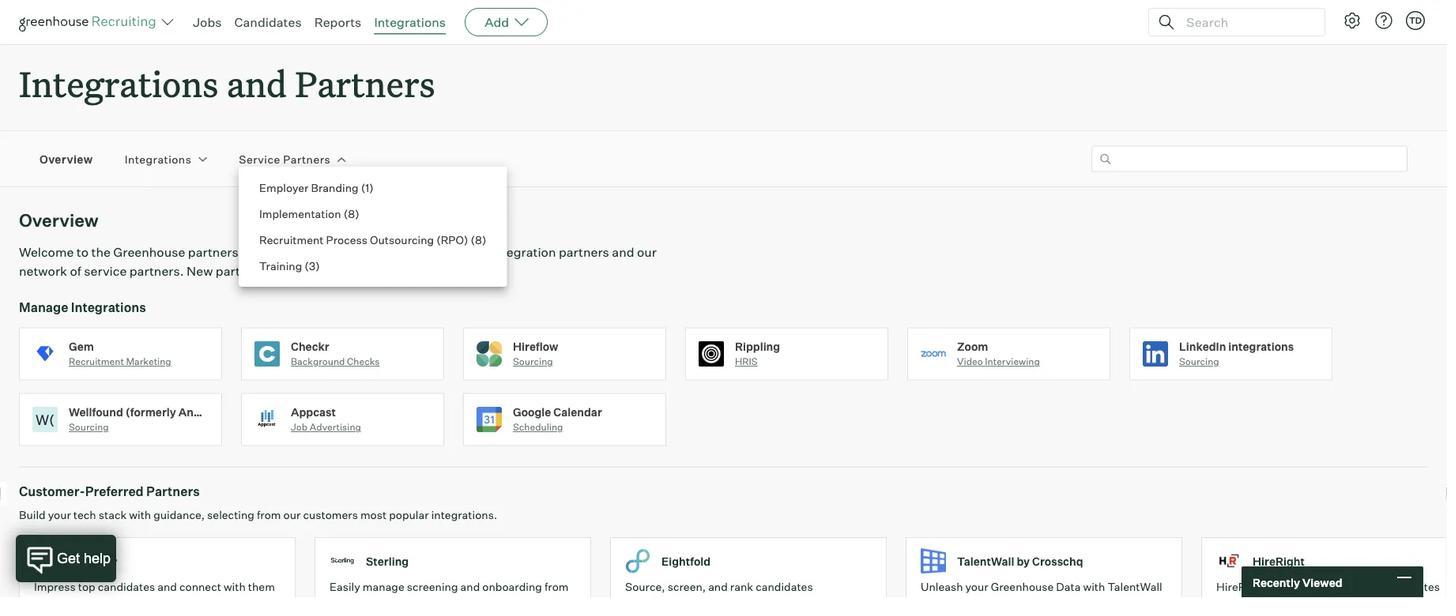 Task type: describe. For each thing, give the bounding box(es) containing it.
power
[[722, 596, 755, 599]]

450+
[[455, 244, 488, 260]]

calendly
[[70, 555, 117, 568]]

eightfold
[[662, 555, 711, 568]]

selecting
[[207, 509, 255, 522]]

0 vertical spatial recruitment
[[259, 233, 324, 247]]

1
[[365, 181, 369, 195]]

preferred
[[85, 484, 144, 500]]

unleash
[[921, 581, 963, 594]]

recently viewed
[[1253, 576, 1343, 590]]

hireflow sourcing
[[513, 340, 559, 368]]

wellfound (formerly angellist talent) sourcing
[[69, 405, 271, 433]]

(rpo)
[[437, 233, 468, 247]]

wellfound
[[69, 405, 123, 419]]

add button
[[465, 8, 548, 36]]

0 horizontal spatial our
[[284, 509, 301, 522]]

manage integrations
[[19, 299, 146, 315]]

explore
[[386, 244, 430, 260]]

google calendar scheduling
[[513, 405, 602, 433]]

2 horizontal spatial our
[[637, 244, 657, 260]]

sterling
[[366, 555, 409, 568]]

your for build
[[48, 509, 71, 522]]

talent)
[[233, 405, 271, 419]]

) right branding
[[369, 181, 374, 195]]

recruitment process outsourcing (rpo) ( 8 )
[[259, 233, 487, 247]]

(formerly
[[126, 405, 176, 419]]

1 horizontal spatial our
[[433, 244, 453, 260]]

and inside 'unleash your greenhouse data with talentwall and see what's really going on in your pipeline'
[[921, 596, 941, 599]]

video
[[958, 356, 983, 368]]

stack
[[99, 509, 127, 522]]

partnerships
[[188, 244, 264, 260]]

what's
[[964, 596, 997, 599]]

integrations
[[1229, 340, 1295, 354]]

1 vertical spatial partners
[[283, 152, 331, 166]]

process
[[326, 233, 368, 247]]

candidates
[[234, 14, 302, 30]]

) right just
[[316, 259, 320, 273]]

new
[[187, 263, 213, 279]]

integrations for integrations and partners
[[19, 60, 219, 107]]

outsourcing
[[370, 233, 434, 247]]

integrations for the topmost integrations link
[[374, 14, 446, 30]]

checkr background checks
[[291, 340, 380, 368]]

td button
[[1404, 8, 1429, 33]]

1 horizontal spatial partners
[[559, 244, 610, 260]]

0 vertical spatial overview
[[40, 152, 93, 166]]

jobs link
[[193, 14, 222, 30]]

data
[[1057, 581, 1081, 594]]

greenhouse inside 'unleash your greenhouse data with talentwall and see what's really going on in your pipeline'
[[991, 581, 1054, 594]]

appcast job advertising
[[291, 405, 361, 433]]

automatically
[[625, 596, 696, 599]]

hris
[[735, 356, 758, 368]]

onboarding
[[483, 581, 542, 594]]

can
[[362, 244, 383, 260]]

jobs
[[193, 14, 222, 30]]

w(
[[36, 411, 55, 429]]

td
[[1410, 15, 1423, 26]]

and inside source, screen, and rank candidates automatically with power of deep learning ai
[[709, 581, 728, 594]]

with inside 'unleash your greenhouse data with talentwall and see what's really going on in your pipeline'
[[1084, 581, 1106, 594]]

add
[[485, 14, 509, 30]]

employer
[[259, 181, 309, 195]]

viewed
[[1303, 576, 1343, 590]]

sourcing inside hireflow sourcing
[[513, 356, 553, 368]]

welcome
[[19, 244, 74, 260]]

google
[[513, 405, 551, 419]]

zoom
[[958, 340, 989, 354]]

recruitment inside gem recruitment marketing
[[69, 356, 124, 368]]

gem recruitment marketing
[[69, 340, 171, 368]]

day
[[389, 596, 407, 599]]

source,
[[625, 581, 666, 594]]

screening for hire
[[1334, 581, 1385, 594]]

td button
[[1407, 11, 1426, 30]]

from inside "easily manage screening and onboarding from decision to day one with greater efficiency an"
[[545, 581, 569, 594]]

background
[[1269, 581, 1332, 594]]

unleash your greenhouse data with talentwall and see what's really going on in your pipeline
[[921, 581, 1163, 599]]

screening for one
[[407, 581, 458, 594]]

guidance,
[[154, 509, 205, 522]]

branding
[[311, 181, 359, 195]]

calendar
[[554, 405, 602, 419]]

gem
[[69, 340, 94, 354]]

impress
[[34, 581, 76, 594]]

click
[[325, 263, 352, 279]]

your for unleash
[[966, 581, 989, 594]]

-
[[1307, 596, 1312, 599]]

to inside "easily manage screening and onboarding from decision to day one with greater efficiency an"
[[376, 596, 386, 599]]

candidates inside impress top candidates and connect with them before anyone else with calendly's automate
[[98, 581, 155, 594]]

easily
[[330, 581, 360, 594]]

candidates inside source, screen, and rank candidates automatically with power of deep learning ai
[[756, 581, 813, 594]]

with inside hireright background screening integrates with greenhouse - helping you hire an
[[1217, 596, 1239, 599]]

overview link
[[40, 151, 93, 167]]

( left a
[[305, 259, 309, 273]]

impress top candidates and connect with them before anyone else with calendly's automate
[[34, 581, 275, 599]]

interviewing
[[985, 356, 1040, 368]]

appcast
[[291, 405, 336, 419]]

integrations and partners
[[19, 60, 435, 107]]

service partners link
[[239, 151, 331, 167]]

deep
[[769, 596, 795, 599]]

sourcing inside wellfound (formerly angellist talent) sourcing
[[69, 422, 109, 433]]

1 horizontal spatial 8
[[475, 233, 482, 247]]

with inside "easily manage screening and onboarding from decision to day one with greater efficiency an"
[[431, 596, 454, 599]]

manage
[[19, 299, 68, 315]]

crosschq
[[1033, 555, 1084, 568]]

efficiency
[[496, 596, 546, 599]]

implementation
[[259, 207, 341, 221]]

training ( 3 )
[[259, 259, 320, 273]]

) right (rpo)
[[482, 233, 487, 247]]

most
[[361, 509, 387, 522]]



Task type: locate. For each thing, give the bounding box(es) containing it.
) up process
[[355, 207, 359, 221]]

partners down reports link
[[295, 60, 435, 107]]

on
[[1062, 596, 1075, 599]]

checkr
[[291, 340, 329, 354]]

away.
[[355, 263, 389, 279]]

screening up one
[[407, 581, 458, 594]]

advertising
[[310, 422, 361, 433]]

scheduling
[[513, 422, 563, 433]]

service partners
[[239, 152, 331, 166]]

hireright background screening integrates with greenhouse - helping you hire an
[[1217, 581, 1441, 599]]

them
[[248, 581, 275, 594]]

1 horizontal spatial integrations link
[[374, 14, 446, 30]]

before
[[34, 596, 67, 599]]

hireright up recently
[[1253, 555, 1305, 568]]

2 horizontal spatial sourcing
[[1180, 356, 1220, 368]]

0 vertical spatial talentwall
[[958, 555, 1015, 568]]

your down customer-
[[48, 509, 71, 522]]

(
[[361, 181, 365, 195], [344, 207, 348, 221], [471, 233, 475, 247], [305, 259, 309, 273]]

checks
[[347, 356, 380, 368]]

candidates
[[98, 581, 155, 594], [756, 581, 813, 594]]

rippling hris
[[735, 340, 781, 368]]

0 vertical spatial your
[[48, 509, 71, 522]]

your up what's
[[966, 581, 989, 594]]

zoom video interviewing
[[958, 340, 1040, 368]]

see
[[943, 596, 961, 599]]

sourcing down hireflow at the bottom left of the page
[[513, 356, 553, 368]]

1 vertical spatial greenhouse
[[991, 581, 1054, 594]]

0 vertical spatial integrations link
[[374, 14, 446, 30]]

one
[[410, 596, 429, 599]]

greater
[[456, 596, 494, 599]]

marketing
[[126, 356, 171, 368]]

partners right integration
[[559, 244, 610, 260]]

source, screen, and rank candidates automatically with power of deep learning ai
[[625, 581, 853, 599]]

0 horizontal spatial your
[[48, 509, 71, 522]]

and
[[227, 60, 287, 107], [612, 244, 635, 260], [158, 581, 177, 594], [461, 581, 480, 594], [709, 581, 728, 594], [921, 596, 941, 599]]

recruitment up 'training ( 3 )'
[[259, 233, 324, 247]]

screening
[[407, 581, 458, 594], [1334, 581, 1385, 594]]

greenhouse inside hireright background screening integrates with greenhouse - helping you hire an
[[1241, 596, 1304, 599]]

where
[[299, 244, 335, 260]]

linkedin integrations sourcing
[[1180, 340, 1295, 368]]

0 horizontal spatial 8
[[348, 207, 355, 221]]

1 vertical spatial overview
[[19, 210, 99, 231]]

1 vertical spatial hireright
[[1217, 581, 1267, 594]]

from right selecting
[[257, 509, 281, 522]]

talentwall up what's
[[958, 555, 1015, 568]]

8 right (rpo)
[[475, 233, 482, 247]]

2 vertical spatial greenhouse
[[1241, 596, 1304, 599]]

top
[[78, 581, 95, 594]]

integrations for the bottom integrations link
[[125, 152, 192, 166]]

0 vertical spatial from
[[257, 509, 281, 522]]

you up click
[[338, 244, 359, 260]]

2 vertical spatial partners
[[146, 484, 200, 500]]

easily manage screening and onboarding from decision to day one with greater efficiency an
[[330, 581, 569, 599]]

0 horizontal spatial to
[[77, 244, 89, 260]]

1 candidates from the left
[[98, 581, 155, 594]]

2 vertical spatial your
[[1090, 596, 1113, 599]]

greenhouse up 'really' on the bottom of page
[[991, 581, 1054, 594]]

Search text field
[[1183, 11, 1311, 34]]

0 horizontal spatial integrations link
[[125, 151, 192, 167]]

implementation ( 8 )
[[259, 207, 359, 221]]

0 vertical spatial partners
[[295, 60, 435, 107]]

0 horizontal spatial of
[[70, 263, 81, 279]]

menu containing employer branding
[[239, 167, 507, 287]]

the
[[91, 244, 111, 260]]

to down manage
[[376, 596, 386, 599]]

integration
[[491, 244, 556, 260]]

)
[[369, 181, 374, 195], [355, 207, 359, 221], [482, 233, 487, 247], [316, 259, 320, 273]]

0 vertical spatial to
[[77, 244, 89, 260]]

angellist
[[178, 405, 231, 419]]

you
[[338, 244, 359, 260], [1355, 596, 1374, 599]]

and inside "easily manage screening and onboarding from decision to day one with greater efficiency an"
[[461, 581, 480, 594]]

screen,
[[668, 581, 706, 594]]

greenhouse down recently
[[1241, 596, 1304, 599]]

0 vertical spatial hireright
[[1253, 555, 1305, 568]]

1 vertical spatial talentwall
[[1108, 581, 1163, 594]]

1 vertical spatial 8
[[475, 233, 482, 247]]

going
[[1030, 596, 1060, 599]]

1 horizontal spatial from
[[545, 581, 569, 594]]

calendly's
[[158, 596, 211, 599]]

manage
[[363, 581, 405, 594]]

greenhouse
[[113, 244, 185, 260], [991, 581, 1054, 594], [1241, 596, 1304, 599]]

1 horizontal spatial screening
[[1334, 581, 1385, 594]]

0 horizontal spatial sourcing
[[69, 422, 109, 433]]

tech
[[73, 509, 96, 522]]

integrations link
[[374, 14, 446, 30], [125, 151, 192, 167]]

0 horizontal spatial partners
[[216, 263, 266, 279]]

1 vertical spatial partners
[[216, 263, 266, 279]]

0 vertical spatial partners
[[559, 244, 610, 260]]

2 candidates from the left
[[756, 581, 813, 594]]

1 vertical spatial from
[[545, 581, 569, 594]]

2 horizontal spatial greenhouse
[[1241, 596, 1304, 599]]

0 vertical spatial 8
[[348, 207, 355, 221]]

customer-preferred partners
[[19, 484, 200, 500]]

screening up helping
[[1334, 581, 1385, 594]]

greenhouse recruiting image
[[19, 13, 161, 32]]

and inside impress top candidates and connect with them before anyone else with calendly's automate
[[158, 581, 177, 594]]

1 horizontal spatial of
[[757, 596, 767, 599]]

1 screening from the left
[[407, 581, 458, 594]]

0 horizontal spatial screening
[[407, 581, 458, 594]]

to inside welcome to the greenhouse partnerships page where you can explore our 450+ integration partners and our network of service partners. new partners are just a click away.
[[77, 244, 89, 260]]

of left deep
[[757, 596, 767, 599]]

of inside welcome to the greenhouse partnerships page where you can explore our 450+ integration partners and our network of service partners. new partners are just a click away.
[[70, 263, 81, 279]]

build
[[19, 509, 46, 522]]

1 horizontal spatial greenhouse
[[991, 581, 1054, 594]]

candidates up deep
[[756, 581, 813, 594]]

greenhouse inside welcome to the greenhouse partnerships page where you can explore our 450+ integration partners and our network of service partners. new partners are just a click away.
[[113, 244, 185, 260]]

0 horizontal spatial candidates
[[98, 581, 155, 594]]

1 vertical spatial integrations link
[[125, 151, 192, 167]]

1 vertical spatial recruitment
[[69, 356, 124, 368]]

talentwall
[[958, 555, 1015, 568], [1108, 581, 1163, 594]]

with inside source, screen, and rank candidates automatically with power of deep learning ai
[[698, 596, 720, 599]]

8 up process
[[348, 207, 355, 221]]

2 horizontal spatial your
[[1090, 596, 1113, 599]]

recruitment
[[259, 233, 324, 247], [69, 356, 124, 368]]

0 vertical spatial greenhouse
[[113, 244, 185, 260]]

you inside hireright background screening integrates with greenhouse - helping you hire an
[[1355, 596, 1374, 599]]

partners up guidance,
[[146, 484, 200, 500]]

rippling
[[735, 340, 781, 354]]

recently
[[1253, 576, 1301, 590]]

1 horizontal spatial your
[[966, 581, 989, 594]]

talentwall inside 'unleash your greenhouse data with talentwall and see what's really going on in your pipeline'
[[1108, 581, 1163, 594]]

screening inside "easily manage screening and onboarding from decision to day one with greater efficiency an"
[[407, 581, 458, 594]]

training
[[259, 259, 302, 273]]

hireright inside hireright background screening integrates with greenhouse - helping you hire an
[[1217, 581, 1267, 594]]

1 vertical spatial you
[[1355, 596, 1374, 599]]

welcome to the greenhouse partnerships page where you can explore our 450+ integration partners and our network of service partners. new partners are just a click away.
[[19, 244, 657, 279]]

anyone
[[70, 596, 107, 599]]

( up process
[[344, 207, 348, 221]]

None text field
[[1092, 146, 1408, 172]]

to left the
[[77, 244, 89, 260]]

1 horizontal spatial to
[[376, 596, 386, 599]]

screening inside hireright background screening integrates with greenhouse - helping you hire an
[[1334, 581, 1385, 594]]

0 vertical spatial you
[[338, 244, 359, 260]]

menu
[[239, 167, 507, 287]]

1 vertical spatial your
[[966, 581, 989, 594]]

by
[[1017, 555, 1030, 568]]

0 horizontal spatial greenhouse
[[113, 244, 185, 260]]

( right (rpo)
[[471, 233, 475, 247]]

1 horizontal spatial candidates
[[756, 581, 813, 594]]

0 horizontal spatial from
[[257, 509, 281, 522]]

0 horizontal spatial you
[[338, 244, 359, 260]]

of inside source, screen, and rank candidates automatically with power of deep learning ai
[[757, 596, 767, 599]]

and inside welcome to the greenhouse partnerships page where you can explore our 450+ integration partners and our network of service partners. new partners are just a click away.
[[612, 244, 635, 260]]

popular
[[389, 509, 429, 522]]

candidates link
[[234, 14, 302, 30]]

helping
[[1314, 596, 1353, 599]]

our
[[433, 244, 453, 260], [637, 244, 657, 260], [284, 509, 301, 522]]

partners for customer-preferred partners
[[146, 484, 200, 500]]

hireright for hireright
[[1253, 555, 1305, 568]]

1 vertical spatial to
[[376, 596, 386, 599]]

rank
[[731, 581, 754, 594]]

partners for integrations and partners
[[295, 60, 435, 107]]

talentwall right data
[[1108, 581, 1163, 594]]

page
[[266, 244, 296, 260]]

2 screening from the left
[[1334, 581, 1385, 594]]

1 horizontal spatial sourcing
[[513, 356, 553, 368]]

you left hire
[[1355, 596, 1374, 599]]

greenhouse up partners.
[[113, 244, 185, 260]]

3
[[309, 259, 316, 273]]

0 horizontal spatial recruitment
[[69, 356, 124, 368]]

customer-
[[19, 484, 85, 500]]

your right in
[[1090, 596, 1113, 599]]

service
[[84, 263, 127, 279]]

sourcing down linkedin
[[1180, 356, 1220, 368]]

0 vertical spatial of
[[70, 263, 81, 279]]

hireflow
[[513, 340, 559, 354]]

hireright left the "background"
[[1217, 581, 1267, 594]]

recruitment down gem
[[69, 356, 124, 368]]

integrations.
[[431, 509, 498, 522]]

build your tech stack with guidance, selecting from our customers most popular integrations.
[[19, 509, 498, 522]]

sourcing inside linkedin integrations sourcing
[[1180, 356, 1220, 368]]

( right branding
[[361, 181, 365, 195]]

from up 'efficiency'
[[545, 581, 569, 594]]

customers
[[303, 509, 358, 522]]

partners down partnerships
[[216, 263, 266, 279]]

candidates up 'else'
[[98, 581, 155, 594]]

configure image
[[1343, 11, 1362, 30]]

hire
[[1376, 596, 1396, 599]]

0 horizontal spatial talentwall
[[958, 555, 1015, 568]]

1 horizontal spatial you
[[1355, 596, 1374, 599]]

of
[[70, 263, 81, 279], [757, 596, 767, 599]]

partners up employer branding ( 1 )
[[283, 152, 331, 166]]

background
[[291, 356, 345, 368]]

1 horizontal spatial talentwall
[[1108, 581, 1163, 594]]

hireright for hireright background screening integrates with greenhouse - helping you hire an
[[1217, 581, 1267, 594]]

learning
[[798, 596, 840, 599]]

network
[[19, 263, 67, 279]]

you inside welcome to the greenhouse partnerships page where you can explore our 450+ integration partners and our network of service partners. new partners are just a click away.
[[338, 244, 359, 260]]

sourcing down wellfound on the bottom of page
[[69, 422, 109, 433]]

1 horizontal spatial recruitment
[[259, 233, 324, 247]]

of left service in the top of the page
[[70, 263, 81, 279]]

1 vertical spatial of
[[757, 596, 767, 599]]



Task type: vqa. For each thing, say whether or not it's contained in the screenshot.


